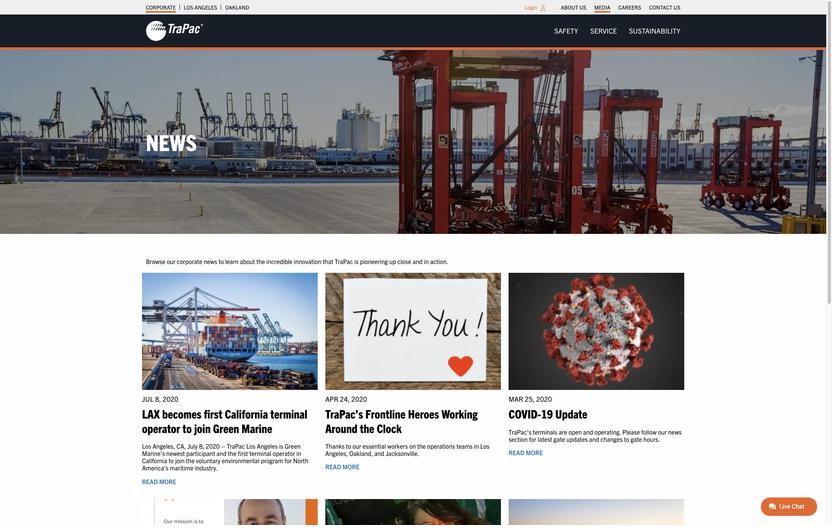 Task type: vqa. For each thing, say whether or not it's contained in the screenshot.


Task type: locate. For each thing, give the bounding box(es) containing it.
0 horizontal spatial read
[[142, 478, 158, 486]]

0 vertical spatial angeles
[[195, 4, 217, 11]]

2 vertical spatial read more
[[142, 478, 176, 486]]

updates
[[567, 436, 588, 444]]

0 horizontal spatial angeles
[[195, 4, 217, 11]]

0 horizontal spatial read more
[[142, 478, 176, 486]]

8,
[[155, 395, 161, 404], [199, 443, 205, 451]]

0 vertical spatial first
[[204, 407, 223, 422]]

1 vertical spatial trapac's
[[509, 429, 532, 436]]

to
[[219, 258, 224, 266], [183, 421, 192, 436], [625, 436, 630, 444], [346, 443, 351, 451], [169, 458, 174, 465]]

read more link down section
[[509, 449, 543, 457]]

2 horizontal spatial read more
[[509, 449, 543, 457]]

1 horizontal spatial operator
[[273, 450, 295, 458]]

our left essential
[[353, 443, 362, 451]]

us right contact
[[674, 4, 681, 11]]

join up july
[[194, 421, 211, 436]]

0 horizontal spatial trapac
[[227, 443, 245, 451]]

los right teams at the right of page
[[481, 443, 490, 451]]

1 vertical spatial read
[[326, 464, 341, 471]]

us for about us
[[580, 4, 587, 11]]

news right the corporate
[[204, 258, 217, 266]]

green inside los angeles, ca, july 8, 2020 – trapac los angeles is green marine's newest participant and the first terminal operator in california to join the voluntary environmental program for north america's maritime industry.
[[285, 443, 301, 451]]

0 vertical spatial green
[[213, 421, 239, 436]]

sustainability
[[630, 26, 681, 35]]

green up –
[[213, 421, 239, 436]]

0 vertical spatial read
[[509, 449, 525, 457]]

first right –
[[238, 450, 248, 458]]

to inside thanks to our essential workers on the operations teams in los angeles, oakland, and jacksonville.
[[346, 443, 351, 451]]

2020 for 19
[[537, 395, 553, 404]]

menu bar
[[557, 2, 685, 13], [549, 23, 687, 39]]

los
[[184, 4, 193, 11], [142, 443, 151, 451], [247, 443, 256, 451], [481, 443, 490, 451]]

read more link inside trapac's frontline heroes working around the clock 'article'
[[326, 464, 360, 471]]

more inside trapac's frontline heroes working around the clock 'article'
[[343, 464, 360, 471]]

is
[[355, 258, 359, 266], [279, 443, 284, 451]]

trapac's frontline heroes working around the clock
[[326, 407, 478, 436]]

1 vertical spatial green
[[285, 443, 301, 451]]

to right thanks
[[346, 443, 351, 451]]

menu bar containing about us
[[557, 2, 685, 13]]

0 horizontal spatial is
[[279, 443, 284, 451]]

0 vertical spatial is
[[355, 258, 359, 266]]

and inside los angeles, ca, july 8, 2020 – trapac los angeles is green marine's newest participant and the first terminal operator in california to join the voluntary environmental program for north america's maritime industry.
[[217, 450, 227, 458]]

main content
[[138, 257, 689, 526]]

corporate
[[146, 4, 176, 11]]

2 horizontal spatial in
[[475, 443, 479, 451]]

join inside lax becomes first california terminal operator to join green marine
[[194, 421, 211, 436]]

marine
[[242, 421, 273, 436]]

1 horizontal spatial our
[[353, 443, 362, 451]]

lax
[[142, 407, 160, 422]]

read down thanks
[[326, 464, 341, 471]]

2020 right 24,
[[352, 395, 367, 404]]

2020 up becomes
[[163, 395, 179, 404]]

marine's
[[142, 450, 165, 458]]

1 vertical spatial terminal
[[250, 450, 272, 458]]

our right browse at the left of page
[[167, 258, 176, 266]]

menu bar up service
[[557, 2, 685, 13]]

0 vertical spatial california
[[225, 407, 268, 422]]

read more inside trapac's frontline heroes working around the clock 'article'
[[326, 464, 360, 471]]

1 vertical spatial read more link
[[326, 464, 360, 471]]

0 horizontal spatial more
[[159, 478, 176, 486]]

about
[[240, 258, 255, 266]]

read for trapac's frontline heroes working around the clock
[[326, 464, 341, 471]]

read down section
[[509, 449, 525, 457]]

1 horizontal spatial read more link
[[326, 464, 360, 471]]

2020 inside covid-19 update article
[[537, 395, 553, 404]]

safety link
[[549, 23, 585, 39]]

trapac right that on the left of the page
[[335, 258, 353, 266]]

1 horizontal spatial angeles
[[257, 443, 278, 451]]

read more link inside covid-19 update article
[[509, 449, 543, 457]]

read inside trapac's frontline heroes working around the clock 'article'
[[326, 464, 341, 471]]

0 horizontal spatial gate
[[554, 436, 566, 444]]

corporate image
[[146, 20, 203, 42]]

read more inside covid-19 update article
[[509, 449, 543, 457]]

0 horizontal spatial trapac's
[[326, 407, 363, 422]]

read more link down america's
[[142, 478, 176, 486]]

0 vertical spatial for
[[530, 436, 537, 444]]

2020 inside los angeles, ca, july 8, 2020 – trapac los angeles is green marine's newest participant and the first terminal operator in california to join the voluntary environmental program for north america's maritime industry.
[[206, 443, 220, 451]]

1 vertical spatial angeles
[[257, 443, 278, 451]]

1 horizontal spatial news
[[669, 429, 682, 436]]

news right hours.
[[669, 429, 682, 436]]

2 vertical spatial read
[[142, 478, 158, 486]]

first inside los angeles, ca, july 8, 2020 – trapac los angeles is green marine's newest participant and the first terminal operator in california to join the voluntary environmental program for north america's maritime industry.
[[238, 450, 248, 458]]

covid-19 update article
[[509, 273, 685, 492]]

angeles, left ca,
[[153, 443, 175, 451]]

is up program
[[279, 443, 284, 451]]

1 vertical spatial first
[[238, 450, 248, 458]]

2 horizontal spatial read
[[509, 449, 525, 457]]

apr 24, 2020
[[326, 395, 367, 404]]

our right follow
[[659, 429, 667, 436]]

the right on
[[418, 443, 426, 451]]

2 vertical spatial more
[[159, 478, 176, 486]]

north
[[293, 458, 309, 465]]

california
[[225, 407, 268, 422], [142, 458, 167, 465]]

corporate
[[177, 258, 203, 266]]

angeles, inside los angeles, ca, july 8, 2020 – trapac los angeles is green marine's newest participant and the first terminal operator in california to join the voluntary environmental program for north america's maritime industry.
[[153, 443, 175, 451]]

read more
[[509, 449, 543, 457], [326, 464, 360, 471], [142, 478, 176, 486]]

in left the action.
[[424, 258, 429, 266]]

1 horizontal spatial first
[[238, 450, 248, 458]]

0 horizontal spatial for
[[285, 458, 292, 465]]

more inside covid-19 update article
[[526, 449, 543, 457]]

gate right latest
[[554, 436, 566, 444]]

0 vertical spatial trapac's
[[326, 407, 363, 422]]

1 vertical spatial 8,
[[199, 443, 205, 451]]

2020 left –
[[206, 443, 220, 451]]

contact
[[650, 4, 673, 11]]

read down america's
[[142, 478, 158, 486]]

0 horizontal spatial our
[[167, 258, 176, 266]]

the up essential
[[360, 421, 375, 436]]

los up corporate image
[[184, 4, 193, 11]]

angeles inside los angeles 'link'
[[195, 4, 217, 11]]

in right teams at the right of page
[[475, 443, 479, 451]]

0 horizontal spatial 8,
[[155, 395, 161, 404]]

frontline
[[366, 407, 406, 422]]

trapac inside los angeles, ca, july 8, 2020 – trapac los angeles is green marine's newest participant and the first terminal operator in california to join the voluntary environmental program for north america's maritime industry.
[[227, 443, 245, 451]]

news inside trapac's terminals are open and operating. please follow our news section for latest gate updates and changes to gate hours.
[[669, 429, 682, 436]]

0 vertical spatial terminal
[[271, 407, 308, 422]]

1 horizontal spatial more
[[343, 464, 360, 471]]

us inside about us link
[[580, 4, 587, 11]]

trapac automated terminal image
[[509, 500, 685, 526]]

trapac's
[[326, 407, 363, 422], [509, 429, 532, 436]]

learn
[[225, 258, 239, 266]]

more for trapac's frontline heroes working around the clock
[[343, 464, 360, 471]]

for left the north at the bottom left of the page
[[285, 458, 292, 465]]

the down july
[[186, 458, 195, 465]]

read inside covid-19 update article
[[509, 449, 525, 457]]

read
[[509, 449, 525, 457], [326, 464, 341, 471], [142, 478, 158, 486]]

1 vertical spatial join
[[175, 458, 185, 465]]

teams
[[457, 443, 473, 451]]

0 horizontal spatial operator
[[142, 421, 180, 436]]

read more inside lax becomes first california terminal operator to join green marine article
[[142, 478, 176, 486]]

about
[[561, 4, 579, 11]]

trapac
[[335, 258, 353, 266], [227, 443, 245, 451]]

1 horizontal spatial angeles,
[[326, 450, 348, 458]]

read more link down thanks
[[326, 464, 360, 471]]

contact us
[[650, 4, 681, 11]]

lax becomes first california terminal operator to join green marine
[[142, 407, 308, 436]]

1 vertical spatial menu bar
[[549, 23, 687, 39]]

1 horizontal spatial read more
[[326, 464, 360, 471]]

green inside lax becomes first california terminal operator to join green marine
[[213, 421, 239, 436]]

1 horizontal spatial for
[[530, 436, 537, 444]]

and right oakland,
[[375, 450, 385, 458]]

los inside 'link'
[[184, 4, 193, 11]]

trapac's down covid-
[[509, 429, 532, 436]]

in right program
[[297, 450, 302, 458]]

2 horizontal spatial read more link
[[509, 449, 543, 457]]

2 horizontal spatial our
[[659, 429, 667, 436]]

more inside lax becomes first california terminal operator to join green marine article
[[159, 478, 176, 486]]

1 vertical spatial our
[[659, 429, 667, 436]]

terminal
[[271, 407, 308, 422], [250, 450, 272, 458]]

1 vertical spatial is
[[279, 443, 284, 451]]

0 vertical spatial read more link
[[509, 449, 543, 457]]

corporate link
[[146, 2, 176, 13]]

terminal inside los angeles, ca, july 8, 2020 – trapac los angeles is green marine's newest participant and the first terminal operator in california to join the voluntary environmental program for north america's maritime industry.
[[250, 450, 272, 458]]

and
[[413, 258, 423, 266], [584, 429, 594, 436], [590, 436, 600, 444], [217, 450, 227, 458], [375, 450, 385, 458]]

1 horizontal spatial 8,
[[199, 443, 205, 451]]

operator
[[142, 421, 180, 436], [273, 450, 295, 458]]

read inside lax becomes first california terminal operator to join green marine article
[[142, 478, 158, 486]]

california inside lax becomes first california terminal operator to join green marine
[[225, 407, 268, 422]]

follow
[[642, 429, 657, 436]]

angeles up program
[[257, 443, 278, 451]]

media link
[[595, 2, 611, 13]]

clock
[[377, 421, 402, 436]]

read more for covid-19 update
[[509, 449, 543, 457]]

in inside thanks to our essential workers on the operations teams in los angeles, oakland, and jacksonville.
[[475, 443, 479, 451]]

1 vertical spatial for
[[285, 458, 292, 465]]

media
[[595, 4, 611, 11]]

and right open
[[584, 429, 594, 436]]

us for contact us
[[674, 4, 681, 11]]

gate
[[554, 436, 566, 444], [631, 436, 643, 444]]

0 vertical spatial operator
[[142, 421, 180, 436]]

voluntary
[[196, 458, 221, 465]]

0 horizontal spatial news
[[204, 258, 217, 266]]

1 vertical spatial california
[[142, 458, 167, 465]]

1 horizontal spatial trapac's
[[509, 429, 532, 436]]

california inside los angeles, ca, july 8, 2020 – trapac los angeles is green marine's newest participant and the first terminal operator in california to join the voluntary environmental program for north america's maritime industry.
[[142, 458, 167, 465]]

the inside 'trapac's frontline heroes working around the clock'
[[360, 421, 375, 436]]

1 horizontal spatial is
[[355, 258, 359, 266]]

more down oakland,
[[343, 464, 360, 471]]

green up the north at the bottom left of the page
[[285, 443, 301, 451]]

1 horizontal spatial us
[[674, 4, 681, 11]]

0 horizontal spatial green
[[213, 421, 239, 436]]

1 horizontal spatial gate
[[631, 436, 643, 444]]

read more down thanks
[[326, 464, 360, 471]]

to right changes
[[625, 436, 630, 444]]

1 us from the left
[[580, 4, 587, 11]]

working
[[442, 407, 478, 422]]

join
[[194, 421, 211, 436], [175, 458, 185, 465]]

0 horizontal spatial first
[[204, 407, 223, 422]]

join down ca,
[[175, 458, 185, 465]]

thanks to our essential workers on the operations teams in los angeles, oakland, and jacksonville.
[[326, 443, 490, 458]]

los up environmental
[[247, 443, 256, 451]]

to right america's
[[169, 458, 174, 465]]

1 horizontal spatial in
[[424, 258, 429, 266]]

trapac's frontline heroes working around the clock article
[[326, 273, 501, 492]]

trapac's inside trapac's terminals are open and operating. please follow our news section for latest gate updates and changes to gate hours.
[[509, 429, 532, 436]]

more down america's
[[159, 478, 176, 486]]

about us link
[[561, 2, 587, 13]]

2 horizontal spatial more
[[526, 449, 543, 457]]

2020 right 25, on the bottom right of page
[[537, 395, 553, 404]]

ca,
[[177, 443, 186, 451]]

1 horizontal spatial california
[[225, 407, 268, 422]]

2 us from the left
[[674, 4, 681, 11]]

19
[[542, 407, 553, 422]]

0 vertical spatial read more
[[509, 449, 543, 457]]

angeles,
[[153, 443, 175, 451], [326, 450, 348, 458]]

2 vertical spatial read more link
[[142, 478, 176, 486]]

0 vertical spatial menu bar
[[557, 2, 685, 13]]

8, right july
[[199, 443, 205, 451]]

us inside contact us link
[[674, 4, 681, 11]]

2 vertical spatial our
[[353, 443, 362, 451]]

1 vertical spatial trapac
[[227, 443, 245, 451]]

us right about
[[580, 4, 587, 11]]

gate left hours.
[[631, 436, 643, 444]]

angeles, left oakland,
[[326, 450, 348, 458]]

terminal inside lax becomes first california terminal operator to join green marine
[[271, 407, 308, 422]]

read more link inside lax becomes first california terminal operator to join green marine article
[[142, 478, 176, 486]]

0 horizontal spatial read more link
[[142, 478, 176, 486]]

1 vertical spatial operator
[[273, 450, 295, 458]]

and right participant
[[217, 450, 227, 458]]

0 horizontal spatial us
[[580, 4, 587, 11]]

pioneering
[[360, 258, 388, 266]]

join inside los angeles, ca, july 8, 2020 – trapac los angeles is green marine's newest participant and the first terminal operator in california to join the voluntary environmental program for north america's maritime industry.
[[175, 458, 185, 465]]

read more down section
[[509, 449, 543, 457]]

trapac's inside 'trapac's frontline heroes working around the clock'
[[326, 407, 363, 422]]

for inside trapac's terminals are open and operating. please follow our news section for latest gate updates and changes to gate hours.
[[530, 436, 537, 444]]

0 horizontal spatial in
[[297, 450, 302, 458]]

1 horizontal spatial read
[[326, 464, 341, 471]]

is inside los angeles, ca, july 8, 2020 – trapac los angeles is green marine's newest participant and the first terminal operator in california to join the voluntary environmental program for north america's maritime industry.
[[279, 443, 284, 451]]

for
[[530, 436, 537, 444], [285, 458, 292, 465]]

mar
[[509, 395, 524, 404]]

is left pioneering
[[355, 258, 359, 266]]

more down latest
[[526, 449, 543, 457]]

angeles left oakland
[[195, 4, 217, 11]]

0 vertical spatial news
[[204, 258, 217, 266]]

1 vertical spatial read more
[[326, 464, 360, 471]]

2020 inside trapac's frontline heroes working around the clock 'article'
[[352, 395, 367, 404]]

news
[[204, 258, 217, 266], [669, 429, 682, 436]]

the
[[257, 258, 265, 266], [360, 421, 375, 436], [418, 443, 426, 451], [228, 450, 237, 458], [186, 458, 195, 465]]

trapac's for trapac's frontline heroes working around the clock
[[326, 407, 363, 422]]

read more down america's
[[142, 478, 176, 486]]

green
[[213, 421, 239, 436], [285, 443, 301, 451]]

first right becomes
[[204, 407, 223, 422]]

0 vertical spatial more
[[526, 449, 543, 457]]

0 horizontal spatial join
[[175, 458, 185, 465]]

1 horizontal spatial join
[[194, 421, 211, 436]]

1 horizontal spatial green
[[285, 443, 301, 451]]

more
[[526, 449, 543, 457], [343, 464, 360, 471], [159, 478, 176, 486]]

trapac's down 24,
[[326, 407, 363, 422]]

first(r) robotics competition image
[[326, 500, 501, 526]]

our inside trapac's terminals are open and operating. please follow our news section for latest gate updates and changes to gate hours.
[[659, 429, 667, 436]]

to up july
[[183, 421, 192, 436]]

0 vertical spatial join
[[194, 421, 211, 436]]

0 vertical spatial our
[[167, 258, 176, 266]]

1 vertical spatial news
[[669, 429, 682, 436]]

read more link for covid-19 update
[[509, 449, 543, 457]]

trapac right –
[[227, 443, 245, 451]]

8, right 'jul'
[[155, 395, 161, 404]]

to inside los angeles, ca, july 8, 2020 – trapac los angeles is green marine's newest participant and the first terminal operator in california to join the voluntary environmental program for north america's maritime industry.
[[169, 458, 174, 465]]

more for lax becomes first california terminal operator to join green marine
[[159, 478, 176, 486]]

oakland
[[225, 4, 249, 11]]

0 vertical spatial trapac
[[335, 258, 353, 266]]

1 vertical spatial more
[[343, 464, 360, 471]]

0 horizontal spatial angeles,
[[153, 443, 175, 451]]

in
[[424, 258, 429, 266], [475, 443, 479, 451], [297, 450, 302, 458]]

for left latest
[[530, 436, 537, 444]]

environmental
[[222, 458, 260, 465]]

angeles inside los angeles, ca, july 8, 2020 – trapac los angeles is green marine's newest participant and the first terminal operator in california to join the voluntary environmental program for north america's maritime industry.
[[257, 443, 278, 451]]

read more link for trapac's frontline heroes working around the clock
[[326, 464, 360, 471]]

read for lax becomes first california terminal operator to join green marine
[[142, 478, 158, 486]]

our
[[167, 258, 176, 266], [659, 429, 667, 436], [353, 443, 362, 451]]

us
[[580, 4, 587, 11], [674, 4, 681, 11]]

0 horizontal spatial california
[[142, 458, 167, 465]]

innovation
[[294, 258, 322, 266]]

menu bar down careers link
[[549, 23, 687, 39]]



Task type: describe. For each thing, give the bounding box(es) containing it.
los angeles, ca, july 8, 2020 – trapac los angeles is green marine's newest participant and the first terminal operator in california to join the voluntary environmental program for north america's maritime industry.
[[142, 443, 309, 473]]

oakland,
[[350, 450, 373, 458]]

becomes
[[162, 407, 202, 422]]

and right close
[[413, 258, 423, 266]]

around
[[326, 421, 358, 436]]

workers
[[388, 443, 408, 451]]

open
[[569, 429, 582, 436]]

read more link for lax becomes first california terminal operator to join green marine
[[142, 478, 176, 486]]

service
[[591, 26, 617, 35]]

news
[[146, 128, 197, 156]]

0 vertical spatial 8,
[[155, 395, 161, 404]]

terminals
[[533, 429, 558, 436]]

1 horizontal spatial trapac
[[335, 258, 353, 266]]

jul
[[142, 395, 154, 404]]

about us
[[561, 4, 587, 11]]

25,
[[525, 395, 535, 404]]

july
[[188, 443, 198, 451]]

light image
[[541, 5, 546, 11]]

are
[[559, 429, 568, 436]]

and inside thanks to our essential workers on the operations teams in los angeles, oakland, and jacksonville.
[[375, 450, 385, 458]]

first inside lax becomes first california terminal operator to join green marine
[[204, 407, 223, 422]]

heroes
[[408, 407, 439, 422]]

jul 8, 2020
[[142, 395, 179, 404]]

2020 for becomes
[[163, 395, 179, 404]]

2 gate from the left
[[631, 436, 643, 444]]

in inside los angeles, ca, july 8, 2020 – trapac los angeles is green marine's newest participant and the first terminal operator in california to join the voluntary environmental program for north america's maritime industry.
[[297, 450, 302, 458]]

login
[[525, 4, 538, 11]]

a medal for you image
[[142, 500, 318, 526]]

jacksonville.
[[386, 450, 419, 458]]

sustainability link
[[624, 23, 687, 39]]

please
[[623, 429, 641, 436]]

program
[[261, 458, 283, 465]]

more for covid-19 update
[[526, 449, 543, 457]]

that
[[323, 258, 334, 266]]

los inside thanks to our essential workers on the operations teams in los angeles, oakland, and jacksonville.
[[481, 443, 490, 451]]

careers
[[619, 4, 642, 11]]

operations
[[428, 443, 456, 451]]

incredible
[[267, 258, 293, 266]]

thanks
[[326, 443, 345, 451]]

main content containing lax becomes first california terminal operator to join green marine
[[138, 257, 689, 526]]

coronavirus image
[[509, 273, 685, 390]]

america's
[[142, 465, 169, 473]]

the right –
[[228, 450, 237, 458]]

careers link
[[619, 2, 642, 13]]

los up america's
[[142, 443, 151, 451]]

oakland link
[[225, 2, 249, 13]]

update
[[556, 407, 588, 422]]

to inside trapac's terminals are open and operating. please follow our news section for latest gate updates and changes to gate hours.
[[625, 436, 630, 444]]

newest
[[166, 450, 185, 458]]

covid-19 update
[[509, 407, 588, 422]]

close
[[398, 258, 412, 266]]

trapac's for trapac's terminals are open and operating. please follow our news section for latest gate updates and changes to gate hours.
[[509, 429, 532, 436]]

the inside thanks to our essential workers on the operations teams in los angeles, oakland, and jacksonville.
[[418, 443, 426, 451]]

24,
[[340, 395, 350, 404]]

up
[[390, 258, 396, 266]]

section
[[509, 436, 528, 444]]

browse
[[146, 258, 165, 266]]

operating.
[[595, 429, 622, 436]]

hours.
[[644, 436, 661, 444]]

los angeles
[[184, 4, 217, 11]]

los angeles link
[[184, 2, 217, 13]]

maritime
[[170, 465, 194, 473]]

browse our corporate news to learn about the incredible innovation that trapac is pioneering up close and in action.
[[146, 258, 449, 266]]

on
[[410, 443, 416, 451]]

operator inside lax becomes first california terminal operator to join green marine
[[142, 421, 180, 436]]

read more for trapac's frontline heroes working around the clock
[[326, 464, 360, 471]]

our inside thanks to our essential workers on the operations teams in los angeles, oakland, and jacksonville.
[[353, 443, 362, 451]]

essential
[[363, 443, 386, 451]]

to inside lax becomes first california terminal operator to join green marine
[[183, 421, 192, 436]]

1 gate from the left
[[554, 436, 566, 444]]

for inside los angeles, ca, july 8, 2020 – trapac los angeles is green marine's newest participant and the first terminal operator in california to join the voluntary environmental program for north america's maritime industry.
[[285, 458, 292, 465]]

photo of trapac los angeles image
[[142, 273, 318, 390]]

login link
[[525, 4, 538, 11]]

the right about
[[257, 258, 265, 266]]

8, inside los angeles, ca, july 8, 2020 – trapac los angeles is green marine's newest participant and the first terminal operator in california to join the voluntary environmental program for north america's maritime industry.
[[199, 443, 205, 451]]

read for covid-19 update
[[509, 449, 525, 457]]

to left learn
[[219, 258, 224, 266]]

–
[[221, 443, 225, 451]]

apr
[[326, 395, 339, 404]]

lax becomes first california terminal operator to join green marine article
[[142, 273, 318, 492]]

read more for lax becomes first california terminal operator to join green marine
[[142, 478, 176, 486]]

and right the updates
[[590, 436, 600, 444]]

latest
[[538, 436, 553, 444]]

covid-
[[509, 407, 542, 422]]

action.
[[431, 258, 449, 266]]

changes
[[601, 436, 623, 444]]

contact us link
[[650, 2, 681, 13]]

angeles, inside thanks to our essential workers on the operations teams in los angeles, oakland, and jacksonville.
[[326, 450, 348, 458]]

trapac's terminals are open and operating. please follow our news section for latest gate updates and changes to gate hours.
[[509, 429, 682, 444]]

industry.
[[195, 465, 218, 473]]

operator inside los angeles, ca, july 8, 2020 – trapac los angeles is green marine's newest participant and the first terminal operator in california to join the voluntary environmental program for north america's maritime industry.
[[273, 450, 295, 458]]

service link
[[585, 23, 624, 39]]

mar 25, 2020
[[509, 395, 553, 404]]

menu bar containing safety
[[549, 23, 687, 39]]

participant
[[187, 450, 215, 458]]

safety
[[555, 26, 579, 35]]

2020 for frontline
[[352, 395, 367, 404]]



